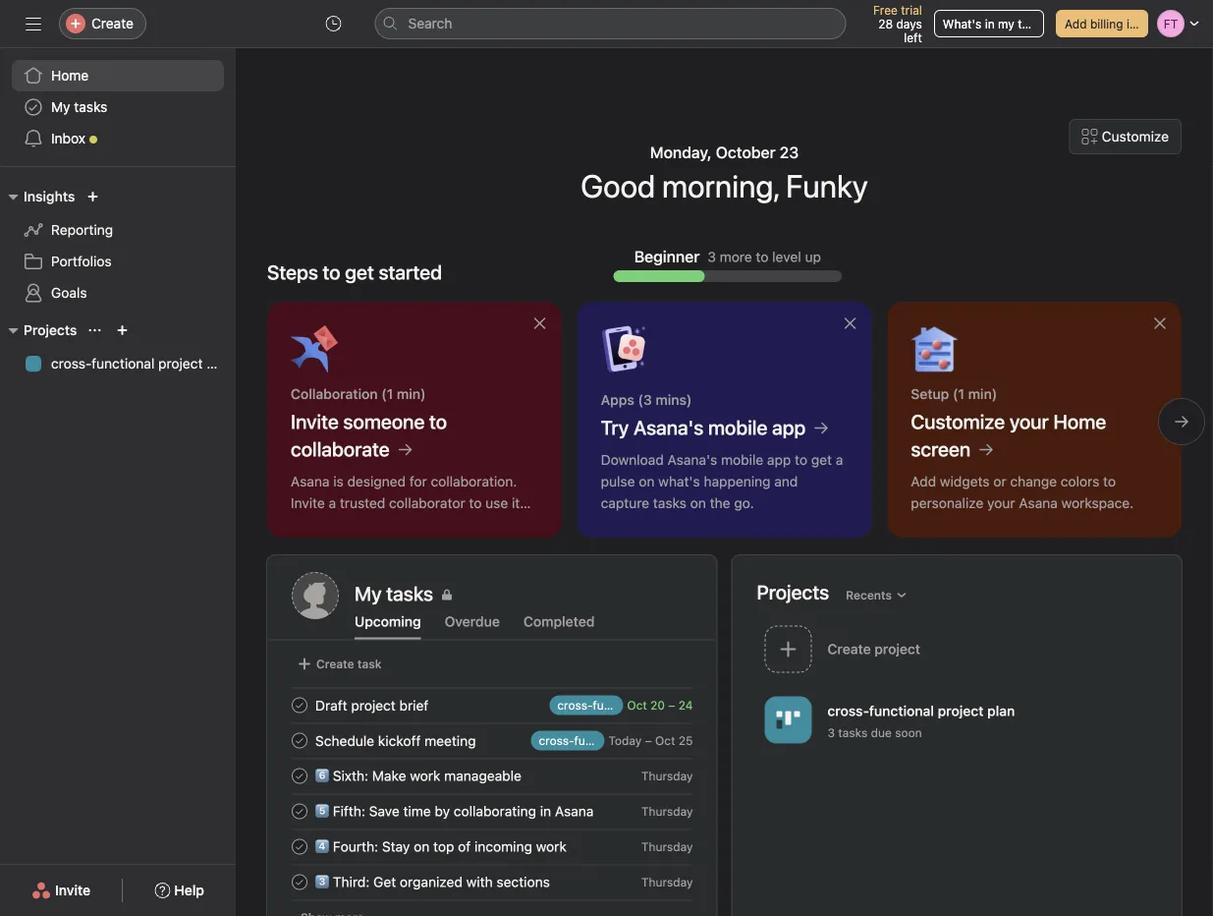 Task type: locate. For each thing, give the bounding box(es) containing it.
cross- down show options, current sort, top icon
[[51, 355, 92, 372]]

to left level
[[756, 248, 769, 265]]

0 horizontal spatial work
[[410, 767, 441, 784]]

2 vertical spatial on
[[414, 838, 430, 854]]

create left task at the left of the page
[[317, 657, 354, 671]]

add billing info button
[[1057, 10, 1149, 37]]

3 thursday button from the top
[[642, 840, 693, 854]]

2 vertical spatial invite
[[55, 882, 91, 898]]

1 completed checkbox from the top
[[288, 764, 312, 788]]

functional inside "projects" element
[[92, 355, 155, 372]]

home inside customize your home screen
[[1054, 410, 1107, 433]]

cross-
[[51, 355, 92, 372], [828, 703, 870, 719]]

2 completed checkbox from the top
[[288, 729, 312, 752]]

2 thursday button from the top
[[642, 805, 693, 818]]

3 completed checkbox from the top
[[288, 870, 312, 894]]

download asana's mobile app to get a pulse on what's happening and capture tasks on the go.
[[601, 452, 844, 511]]

upcoming
[[355, 613, 421, 630]]

projects down goals
[[24, 322, 77, 338]]

3 inside beginner 3 more to level up
[[708, 248, 717, 265]]

20
[[651, 698, 665, 712]]

customize inside button
[[1103, 128, 1170, 144]]

tasks inside download asana's mobile app to get a pulse on what's happening and capture tasks on the go.
[[654, 495, 687, 511]]

completed image left 5️⃣ on the left bottom
[[288, 800, 312, 823]]

invite inside asana is designed for collaboration. invite a trusted collaborator to use it with you.
[[291, 495, 325, 511]]

designed
[[348, 473, 406, 490]]

completed checkbox for 3️⃣
[[288, 870, 312, 894]]

what's
[[659, 473, 701, 490]]

soon
[[896, 726, 923, 739]]

3
[[708, 248, 717, 265], [828, 726, 836, 739]]

a
[[836, 452, 844, 468], [329, 495, 336, 511]]

– left "24"
[[669, 698, 676, 712]]

asana's inside download asana's mobile app to get a pulse on what's happening and capture tasks on the go.
[[668, 452, 718, 468]]

1 vertical spatial on
[[691, 495, 707, 511]]

to inside asana is designed for collaboration. invite a trusted collaborator to use it with you.
[[469, 495, 482, 511]]

screen
[[912, 437, 971, 461]]

functional up soon
[[870, 703, 935, 719]]

cross- for cross-functional project plan
[[51, 355, 92, 372]]

5 completed image from the top
[[288, 835, 312, 859]]

completed image left 6️⃣
[[288, 764, 312, 788]]

cross-functional project plan link
[[12, 348, 234, 379]]

plan
[[207, 355, 234, 372], [988, 703, 1016, 719]]

in inside button
[[986, 17, 995, 30]]

0 horizontal spatial –
[[645, 734, 652, 748]]

cross-functional project plan 3 tasks due soon
[[828, 703, 1016, 739]]

functional for cross-functional project plan
[[92, 355, 155, 372]]

project for cross-functional project plan
[[158, 355, 203, 372]]

trial
[[902, 3, 923, 17]]

asana's up what's
[[668, 452, 718, 468]]

0 horizontal spatial a
[[329, 495, 336, 511]]

setup (1 min)
[[912, 386, 998, 402]]

2 horizontal spatial tasks
[[839, 726, 868, 739]]

dismiss image
[[843, 316, 858, 331]]

top
[[434, 838, 455, 854]]

1 completed checkbox from the top
[[288, 693, 312, 717]]

2 vertical spatial asana
[[555, 803, 594, 819]]

0 horizontal spatial add
[[912, 473, 937, 490]]

cross-functional project plan
[[51, 355, 234, 372]]

new project or portfolio image
[[116, 324, 128, 336]]

try asana's mobile app
[[601, 416, 806, 439]]

days
[[897, 17, 923, 30]]

0 vertical spatial with
[[291, 517, 318, 533]]

asana down change
[[1020, 495, 1058, 511]]

1 vertical spatial –
[[645, 734, 652, 748]]

1 horizontal spatial 3
[[828, 726, 836, 739]]

1 vertical spatial home
[[1054, 410, 1107, 433]]

1 vertical spatial projects
[[757, 580, 830, 604]]

3 thursday from the top
[[642, 840, 693, 854]]

1 horizontal spatial work
[[536, 838, 567, 854]]

3 completed image from the top
[[288, 764, 312, 788]]

add inside button
[[1066, 17, 1088, 30]]

0 horizontal spatial functional
[[92, 355, 155, 372]]

0 vertical spatial home
[[51, 67, 89, 84]]

0 vertical spatial tasks
[[74, 99, 108, 115]]

with down of
[[467, 874, 493, 890]]

3 right board 'icon'
[[828, 726, 836, 739]]

2 horizontal spatial project
[[938, 703, 984, 719]]

level
[[773, 248, 802, 265]]

customize
[[1103, 128, 1170, 144], [912, 410, 1006, 433]]

cross- inside "projects" element
[[51, 355, 92, 372]]

home up the my in the top left of the page
[[51, 67, 89, 84]]

functional inside cross-functional project plan 3 tasks due soon
[[870, 703, 935, 719]]

0 horizontal spatial cross-
[[51, 355, 92, 372]]

0 vertical spatial work
[[410, 767, 441, 784]]

to inside invite someone to collaborate
[[430, 410, 447, 433]]

0 horizontal spatial asana
[[291, 473, 330, 490]]

0 horizontal spatial plan
[[207, 355, 234, 372]]

home up colors
[[1054, 410, 1107, 433]]

asana left the is
[[291, 473, 330, 490]]

morning,
[[663, 167, 780, 204]]

scroll card carousel right image
[[1175, 414, 1190, 430]]

what's in my trial?
[[943, 17, 1046, 30]]

home inside the global element
[[51, 67, 89, 84]]

1 vertical spatial with
[[467, 874, 493, 890]]

0 horizontal spatial projects
[[24, 322, 77, 338]]

history image
[[326, 16, 342, 31]]

happening
[[704, 473, 771, 490]]

asana's for try
[[634, 416, 704, 439]]

2 horizontal spatial on
[[691, 495, 707, 511]]

2 vertical spatial tasks
[[839, 726, 868, 739]]

your inside customize your home screen
[[1010, 410, 1050, 433]]

0 vertical spatial projects
[[24, 322, 77, 338]]

Completed checkbox
[[288, 693, 312, 717], [288, 729, 312, 752], [288, 870, 312, 894]]

today
[[609, 734, 642, 748]]

0 horizontal spatial with
[[291, 517, 318, 533]]

1 horizontal spatial dismiss image
[[1153, 316, 1169, 331]]

to up "workspace."
[[1104, 473, 1117, 490]]

0 horizontal spatial project
[[158, 355, 203, 372]]

functional down 'new project or portfolio' 'icon'
[[92, 355, 155, 372]]

help button
[[142, 873, 217, 908]]

create inside popup button
[[91, 15, 134, 31]]

0 horizontal spatial home
[[51, 67, 89, 84]]

1 vertical spatial plan
[[988, 703, 1016, 719]]

customize inside customize your home screen
[[912, 410, 1006, 433]]

the
[[710, 495, 731, 511]]

1 thursday from the top
[[642, 769, 693, 783]]

help
[[174, 882, 204, 898]]

upcoming button
[[355, 613, 421, 639]]

tasks down what's
[[654, 495, 687, 511]]

add inside "add widgets or change colors to personalize your asana workspace."
[[912, 473, 937, 490]]

0 vertical spatial asana
[[291, 473, 330, 490]]

1 horizontal spatial plan
[[988, 703, 1016, 719]]

get started
[[345, 260, 442, 284]]

asana inside asana is designed for collaboration. invite a trusted collaborator to use it with you.
[[291, 473, 330, 490]]

use
[[486, 495, 508, 511]]

thursday button
[[642, 769, 693, 783], [642, 805, 693, 818], [642, 840, 693, 854], [642, 875, 693, 889]]

apps (3 mins)
[[601, 392, 692, 408]]

meeting
[[425, 733, 476, 749]]

projects inside projects dropdown button
[[24, 322, 77, 338]]

in left my
[[986, 17, 995, 30]]

1 vertical spatial completed checkbox
[[288, 729, 312, 752]]

steps
[[267, 260, 318, 284]]

4️⃣ fourth: stay on top of incoming work
[[316, 838, 567, 854]]

0 vertical spatial your
[[1010, 410, 1050, 433]]

your up change
[[1010, 410, 1050, 433]]

schedule
[[316, 733, 375, 749]]

invite inside button
[[55, 882, 91, 898]]

1 vertical spatial oct
[[656, 734, 676, 748]]

Completed checkbox
[[288, 764, 312, 788], [288, 800, 312, 823], [288, 835, 312, 859]]

2 completed checkbox from the top
[[288, 800, 312, 823]]

my
[[999, 17, 1015, 30]]

plan inside cross-functional project plan link
[[207, 355, 234, 372]]

on left "top"
[[414, 838, 430, 854]]

create for create task
[[317, 657, 354, 671]]

completed checkbox left draft
[[288, 693, 312, 717]]

work
[[410, 767, 441, 784], [536, 838, 567, 854]]

2 thursday from the top
[[642, 805, 693, 818]]

0 horizontal spatial dismiss image
[[532, 316, 548, 331]]

0 horizontal spatial customize
[[912, 410, 1006, 433]]

work right make at the left of page
[[410, 767, 441, 784]]

1 vertical spatial tasks
[[654, 495, 687, 511]]

asana's for download
[[668, 452, 718, 468]]

fifth:
[[333, 803, 366, 819]]

0 vertical spatial add
[[1066, 17, 1088, 30]]

for
[[410, 473, 427, 490]]

a inside download asana's mobile app to get a pulse on what's happening and capture tasks on the go.
[[836, 452, 844, 468]]

0 vertical spatial invite
[[291, 410, 339, 433]]

2 horizontal spatial asana
[[1020, 495, 1058, 511]]

0 horizontal spatial (1 min)
[[382, 386, 426, 402]]

up
[[806, 248, 822, 265]]

mobile inside download asana's mobile app to get a pulse on what's happening and capture tasks on the go.
[[722, 452, 764, 468]]

0 vertical spatial asana's
[[634, 416, 704, 439]]

completed checkbox left 5️⃣ on the left bottom
[[288, 800, 312, 823]]

a for invite someone to collaborate
[[329, 495, 336, 511]]

0 vertical spatial customize
[[1103, 128, 1170, 144]]

functional for cross-functional project plan 3 tasks due soon
[[870, 703, 935, 719]]

0 vertical spatial app
[[773, 416, 806, 439]]

new image
[[87, 191, 99, 202]]

tasks left due
[[839, 726, 868, 739]]

0 vertical spatial a
[[836, 452, 844, 468]]

make
[[372, 767, 406, 784]]

1 vertical spatial functional
[[870, 703, 935, 719]]

0 vertical spatial functional
[[92, 355, 155, 372]]

add
[[1066, 17, 1088, 30], [912, 473, 937, 490]]

6 completed image from the top
[[288, 870, 312, 894]]

to left the 'get'
[[795, 452, 808, 468]]

1 horizontal spatial with
[[467, 874, 493, 890]]

on left the
[[691, 495, 707, 511]]

3️⃣
[[316, 874, 329, 890]]

4 completed image from the top
[[288, 800, 312, 823]]

a up you.
[[329, 495, 336, 511]]

1 vertical spatial in
[[540, 803, 552, 819]]

tasks right the my in the top left of the page
[[74, 99, 108, 115]]

free
[[874, 3, 898, 17]]

1 thursday button from the top
[[642, 769, 693, 783]]

1 vertical spatial completed checkbox
[[288, 800, 312, 823]]

with left you.
[[291, 517, 318, 533]]

–
[[669, 698, 676, 712], [645, 734, 652, 748]]

1 horizontal spatial customize
[[1103, 128, 1170, 144]]

1 vertical spatial work
[[536, 838, 567, 854]]

pulse
[[601, 473, 635, 490]]

to inside "add widgets or change colors to personalize your asana workspace."
[[1104, 473, 1117, 490]]

a right the 'get'
[[836, 452, 844, 468]]

1 horizontal spatial a
[[836, 452, 844, 468]]

0 horizontal spatial tasks
[[74, 99, 108, 115]]

0 vertical spatial completed checkbox
[[288, 764, 312, 788]]

your
[[1010, 410, 1050, 433], [988, 495, 1016, 511]]

invite someone to collaborate
[[291, 410, 447, 461]]

1 dismiss image from the left
[[532, 316, 548, 331]]

4 thursday button from the top
[[642, 875, 693, 889]]

asana right collaborating
[[555, 803, 594, 819]]

0 horizontal spatial create
[[91, 15, 134, 31]]

insights element
[[0, 179, 236, 313]]

1 horizontal spatial (1 min)
[[953, 386, 998, 402]]

add billing info
[[1066, 17, 1148, 30]]

with
[[291, 517, 318, 533], [467, 874, 493, 890]]

0 vertical spatial cross-
[[51, 355, 92, 372]]

goals
[[51, 285, 87, 301]]

portfolios link
[[12, 246, 224, 277]]

1 horizontal spatial on
[[639, 473, 655, 490]]

(1 min) up someone
[[382, 386, 426, 402]]

a for try asana's mobile app
[[836, 452, 844, 468]]

1 vertical spatial customize
[[912, 410, 1006, 433]]

0 horizontal spatial 3
[[708, 248, 717, 265]]

– right today
[[645, 734, 652, 748]]

oct
[[627, 698, 648, 712], [656, 734, 676, 748]]

asana's down '(3 mins)'
[[634, 416, 704, 439]]

work up sections
[[536, 838, 567, 854]]

completed checkbox left the 4️⃣
[[288, 835, 312, 859]]

in right collaborating
[[540, 803, 552, 819]]

dismiss image
[[532, 316, 548, 331], [1153, 316, 1169, 331]]

1 vertical spatial add
[[912, 473, 937, 490]]

projects left recents
[[757, 580, 830, 604]]

beginner
[[635, 247, 700, 266]]

2 vertical spatial completed checkbox
[[288, 835, 312, 859]]

your inside "add widgets or change colors to personalize your asana workspace."
[[988, 495, 1016, 511]]

completed checkbox left the 3️⃣
[[288, 870, 312, 894]]

2 dismiss image from the left
[[1153, 316, 1169, 331]]

0 horizontal spatial oct
[[627, 698, 648, 712]]

1 vertical spatial asana
[[1020, 495, 1058, 511]]

on down 'download'
[[639, 473, 655, 490]]

1 vertical spatial create
[[317, 657, 354, 671]]

add for add widgets or change colors to personalize your asana workspace.
[[912, 473, 937, 490]]

fourth:
[[333, 838, 379, 854]]

1 horizontal spatial cross-
[[828, 703, 870, 719]]

completed image left 'schedule'
[[288, 729, 312, 752]]

to inside beginner 3 more to level up
[[756, 248, 769, 265]]

3 completed checkbox from the top
[[288, 835, 312, 859]]

completed image left the 3️⃣
[[288, 870, 312, 894]]

(1 min)
[[382, 386, 426, 402], [953, 386, 998, 402]]

is
[[333, 473, 344, 490]]

cross- right board 'icon'
[[828, 703, 870, 719]]

0 vertical spatial 3
[[708, 248, 717, 265]]

1 horizontal spatial functional
[[870, 703, 935, 719]]

1 vertical spatial a
[[329, 495, 336, 511]]

2 completed image from the top
[[288, 729, 312, 752]]

monday,
[[651, 143, 712, 162]]

my tasks
[[51, 99, 108, 115]]

completed checkbox for schedule
[[288, 729, 312, 752]]

create inside button
[[317, 657, 354, 671]]

sections
[[497, 874, 550, 890]]

asana inside "add widgets or change colors to personalize your asana workspace."
[[1020, 495, 1058, 511]]

setup
[[912, 386, 950, 402]]

1 vertical spatial 3
[[828, 726, 836, 739]]

add left billing
[[1066, 17, 1088, 30]]

add up the personalize
[[912, 473, 937, 490]]

global element
[[0, 48, 236, 166]]

mobile for download asana's mobile app to get a pulse on what's happening and capture tasks on the go.
[[722, 452, 764, 468]]

2 vertical spatial completed checkbox
[[288, 870, 312, 894]]

plan inside cross-functional project plan 3 tasks due soon
[[988, 703, 1016, 719]]

3 inside cross-functional project plan 3 tasks due soon
[[828, 726, 836, 739]]

oct left "25"
[[656, 734, 676, 748]]

with inside asana is designed for collaboration. invite a trusted collaborator to use it with you.
[[291, 517, 318, 533]]

customize for customize
[[1103, 128, 1170, 144]]

completed checkbox left 'schedule'
[[288, 729, 312, 752]]

your down or
[[988, 495, 1016, 511]]

show options, current sort, top image
[[89, 324, 101, 336]]

1 horizontal spatial create
[[317, 657, 354, 671]]

stay
[[382, 838, 410, 854]]

1 vertical spatial app
[[768, 452, 792, 468]]

6️⃣
[[316, 767, 329, 784]]

cross- inside cross-functional project plan 3 tasks due soon
[[828, 703, 870, 719]]

1 horizontal spatial tasks
[[654, 495, 687, 511]]

0 vertical spatial oct
[[627, 698, 648, 712]]

completed image left draft
[[288, 693, 312, 717]]

2 (1 min) from the left
[[953, 386, 998, 402]]

thursday for 6️⃣ sixth: make work manageable
[[642, 769, 693, 783]]

asana is designed for collaboration. invite a trusted collaborator to use it with you.
[[291, 473, 520, 533]]

oct left 20
[[627, 698, 648, 712]]

1 vertical spatial cross-
[[828, 703, 870, 719]]

invite inside invite someone to collaborate
[[291, 410, 339, 433]]

projects
[[24, 322, 77, 338], [757, 580, 830, 604]]

0 vertical spatial plan
[[207, 355, 234, 372]]

collaboration (1 min)
[[291, 386, 426, 402]]

add widgets or change colors to personalize your asana workspace.
[[912, 473, 1135, 511]]

completed image
[[288, 693, 312, 717], [288, 729, 312, 752], [288, 764, 312, 788], [288, 800, 312, 823], [288, 835, 312, 859], [288, 870, 312, 894]]

1 horizontal spatial project
[[351, 697, 396, 713]]

recents
[[847, 588, 893, 602]]

0 vertical spatial create
[[91, 15, 134, 31]]

completed checkbox left 6️⃣
[[288, 764, 312, 788]]

1 horizontal spatial –
[[669, 698, 676, 712]]

of
[[458, 838, 471, 854]]

1 horizontal spatial home
[[1054, 410, 1107, 433]]

reporting link
[[12, 214, 224, 246]]

completed image left the 4️⃣
[[288, 835, 312, 859]]

0 vertical spatial completed checkbox
[[288, 693, 312, 717]]

project inside cross-functional project plan 3 tasks due soon
[[938, 703, 984, 719]]

invite for invite
[[55, 882, 91, 898]]

1 completed image from the top
[[288, 693, 312, 717]]

info
[[1127, 17, 1148, 30]]

3 left more
[[708, 248, 717, 265]]

23
[[780, 143, 799, 162]]

1 horizontal spatial add
[[1066, 17, 1088, 30]]

a inside asana is designed for collaboration. invite a trusted collaborator to use it with you.
[[329, 495, 336, 511]]

1 horizontal spatial in
[[986, 17, 995, 30]]

insights button
[[0, 185, 75, 208]]

free trial 28 days left
[[874, 3, 923, 44]]

1 vertical spatial mobile
[[722, 452, 764, 468]]

manageable
[[445, 767, 522, 784]]

to right someone
[[430, 410, 447, 433]]

1 vertical spatial asana's
[[668, 452, 718, 468]]

to
[[756, 248, 769, 265], [323, 260, 341, 284], [430, 410, 447, 433], [795, 452, 808, 468], [1104, 473, 1117, 490], [469, 495, 482, 511]]

0 vertical spatial in
[[986, 17, 995, 30]]

project for cross-functional project plan 3 tasks due soon
[[938, 703, 984, 719]]

create up "home" link
[[91, 15, 134, 31]]

app inside download asana's mobile app to get a pulse on what's happening and capture tasks on the go.
[[768, 452, 792, 468]]

1 vertical spatial your
[[988, 495, 1016, 511]]

4 thursday from the top
[[642, 875, 693, 889]]

1 vertical spatial invite
[[291, 495, 325, 511]]

(1 min) right setup
[[953, 386, 998, 402]]

1 (1 min) from the left
[[382, 386, 426, 402]]

to left use
[[469, 495, 482, 511]]



Task type: describe. For each thing, give the bounding box(es) containing it.
completed image for draft
[[288, 693, 312, 717]]

good
[[581, 167, 656, 204]]

cross- for cross-functional project plan 3 tasks due soon
[[828, 703, 870, 719]]

dismiss image for home
[[1153, 316, 1169, 331]]

board image
[[777, 708, 801, 732]]

create project link
[[757, 619, 1159, 682]]

reporting
[[51, 222, 113, 238]]

0 vertical spatial –
[[669, 698, 676, 712]]

brief
[[400, 697, 429, 713]]

1 horizontal spatial asana
[[555, 803, 594, 819]]

search button
[[375, 8, 847, 39]]

28
[[879, 17, 894, 30]]

completed image for 5️⃣
[[288, 800, 312, 823]]

more
[[720, 248, 753, 265]]

collaborating
[[454, 803, 537, 819]]

my
[[51, 99, 70, 115]]

0 vertical spatial on
[[639, 473, 655, 490]]

completed checkbox for 6️⃣
[[288, 764, 312, 788]]

time
[[404, 803, 431, 819]]

completed image for 6️⃣
[[288, 764, 312, 788]]

overdue button
[[445, 613, 500, 639]]

projects button
[[0, 318, 77, 342]]

to right steps
[[323, 260, 341, 284]]

thursday button for 5️⃣ fifth: save time by collaborating in asana
[[642, 805, 693, 818]]

create task button
[[292, 650, 387, 678]]

(1 min) for your
[[953, 386, 998, 402]]

completed checkbox for 4️⃣
[[288, 835, 312, 859]]

mobile for try asana's mobile app
[[709, 416, 768, 439]]

hide sidebar image
[[26, 16, 41, 31]]

go.
[[735, 495, 755, 511]]

customize your home screen
[[912, 410, 1107, 461]]

home link
[[12, 60, 224, 91]]

try
[[601, 416, 629, 439]]

thursday for 5️⃣ fifth: save time by collaborating in asana
[[642, 805, 693, 818]]

monday, october 23 good morning, funky
[[581, 143, 869, 204]]

schedule kickoff meeting
[[316, 733, 476, 749]]

trial?
[[1018, 17, 1046, 30]]

kickoff
[[378, 733, 421, 749]]

thursday for 3️⃣ third: get organized with sections
[[642, 875, 693, 889]]

get
[[812, 452, 833, 468]]

today – oct 25
[[609, 734, 693, 748]]

by
[[435, 803, 450, 819]]

25
[[679, 734, 693, 748]]

insights
[[24, 188, 75, 204]]

third:
[[333, 874, 370, 890]]

app for download asana's mobile app to get a pulse on what's happening and capture tasks on the go.
[[768, 452, 792, 468]]

it
[[512, 495, 520, 511]]

save
[[369, 803, 400, 819]]

customize button
[[1070, 119, 1183, 154]]

to inside download asana's mobile app to get a pulse on what's happening and capture tasks on the go.
[[795, 452, 808, 468]]

plan for cross-functional project plan
[[207, 355, 234, 372]]

add for add billing info
[[1066, 17, 1088, 30]]

plan for cross-functional project plan 3 tasks due soon
[[988, 703, 1016, 719]]

trusted
[[340, 495, 386, 511]]

inbox link
[[12, 123, 224, 154]]

get
[[374, 874, 396, 890]]

overdue
[[445, 613, 500, 630]]

invite for invite someone to collaborate
[[291, 410, 339, 433]]

create for create
[[91, 15, 134, 31]]

portfolios
[[51, 253, 112, 269]]

5️⃣ fifth: save time by collaborating in asana
[[316, 803, 594, 819]]

collaborate
[[291, 437, 390, 461]]

october
[[716, 143, 776, 162]]

my tasks link
[[12, 91, 224, 123]]

apps
[[601, 392, 635, 408]]

goals link
[[12, 277, 224, 309]]

thursday button for 4️⃣ fourth: stay on top of incoming work
[[642, 840, 693, 854]]

completed image for 3️⃣
[[288, 870, 312, 894]]

create project
[[828, 641, 921, 657]]

sixth:
[[333, 767, 369, 784]]

left
[[905, 30, 923, 44]]

customize for customize your home screen
[[912, 410, 1006, 433]]

thursday button for 6️⃣ sixth: make work manageable
[[642, 769, 693, 783]]

funky
[[786, 167, 869, 204]]

(3 mins)
[[638, 392, 692, 408]]

draft project brief
[[316, 697, 429, 713]]

you.
[[321, 517, 348, 533]]

0 horizontal spatial in
[[540, 803, 552, 819]]

steps to get started
[[267, 260, 442, 284]]

completed image for 4️⃣
[[288, 835, 312, 859]]

or
[[994, 473, 1007, 490]]

app for try asana's mobile app
[[773, 416, 806, 439]]

completed button
[[524, 613, 595, 639]]

1 horizontal spatial oct
[[656, 734, 676, 748]]

completed checkbox for 5️⃣
[[288, 800, 312, 823]]

4️⃣
[[316, 838, 329, 854]]

someone
[[343, 410, 425, 433]]

what's in my trial? button
[[935, 10, 1046, 37]]

workspace.
[[1062, 495, 1135, 511]]

tasks inside the global element
[[74, 99, 108, 115]]

tasks inside cross-functional project plan 3 tasks due soon
[[839, 726, 868, 739]]

search
[[408, 15, 453, 31]]

incoming
[[475, 838, 533, 854]]

recents button
[[838, 581, 917, 609]]

thursday button for 3️⃣ third: get organized with sections
[[642, 875, 693, 889]]

collaboration
[[291, 386, 378, 402]]

completed checkbox for draft
[[288, 693, 312, 717]]

invite button
[[19, 873, 103, 908]]

widgets
[[941, 473, 990, 490]]

search list box
[[375, 8, 847, 39]]

capture
[[601, 495, 650, 511]]

organized
[[400, 874, 463, 890]]

thursday for 4️⃣ fourth: stay on top of incoming work
[[642, 840, 693, 854]]

collaborator
[[389, 495, 466, 511]]

dismiss image for to
[[532, 316, 548, 331]]

1 horizontal spatial projects
[[757, 580, 830, 604]]

my tasks
[[355, 582, 434, 605]]

my tasks link
[[355, 580, 693, 608]]

24
[[679, 698, 693, 712]]

3️⃣ third: get organized with sections
[[316, 874, 550, 890]]

projects element
[[0, 313, 236, 383]]

0 horizontal spatial on
[[414, 838, 430, 854]]

(1 min) for someone
[[382, 386, 426, 402]]

completed image for schedule
[[288, 729, 312, 752]]

add profile photo image
[[292, 572, 339, 619]]

beginner 3 more to level up
[[635, 247, 822, 266]]



Task type: vqa. For each thing, say whether or not it's contained in the screenshot.
"brief" on the bottom left
yes



